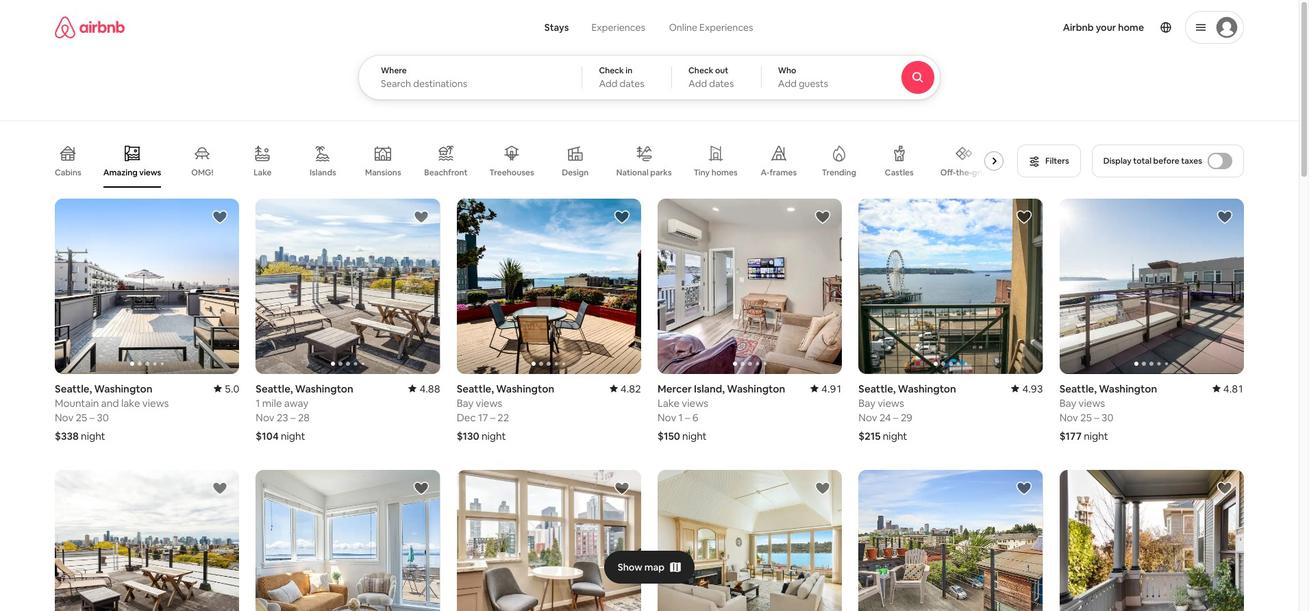 Task type: describe. For each thing, give the bounding box(es) containing it.
homes
[[712, 167, 738, 178]]

before
[[1154, 156, 1180, 166]]

$130
[[457, 430, 479, 443]]

– inside seattle, washington mountain and lake views nov 25 – 30 $338 night
[[89, 411, 95, 424]]

– inside the seattle, washington bay views nov 25 – 30 $177 night
[[1094, 411, 1100, 424]]

add to wishlist: mercer island, washington image
[[815, 480, 831, 497]]

design
[[562, 167, 589, 178]]

airbnb your home
[[1063, 21, 1144, 34]]

– inside 'seattle, washington 1 mile away nov 23 – 28 $104 night'
[[291, 411, 296, 424]]

display
[[1104, 156, 1132, 166]]

4.88 out of 5 average rating image
[[409, 382, 440, 395]]

the-
[[956, 167, 972, 178]]

island,
[[694, 382, 725, 395]]

profile element
[[787, 0, 1244, 55]]

4.91 out of 5 average rating image
[[811, 382, 842, 395]]

night inside seattle, washington bay views nov 24 – 29 $215 night
[[883, 430, 907, 443]]

washington for seattle, washington bay views nov 25 – 30 $177 night
[[1099, 382, 1157, 395]]

add for check out add dates
[[689, 77, 707, 90]]

25 inside the seattle, washington bay views nov 25 – 30 $177 night
[[1081, 411, 1092, 424]]

castles
[[885, 167, 914, 178]]

bay for nov 25 – 30
[[1060, 397, 1077, 410]]

night inside mercer island, washington lake views nov 1 – 6 $150 night
[[683, 430, 707, 443]]

seattle, for seattle, washington mountain and lake views nov 25 – 30 $338 night
[[55, 382, 92, 395]]

online
[[669, 21, 698, 34]]

who
[[778, 65, 796, 76]]

22
[[498, 411, 509, 424]]

a-frames
[[761, 167, 797, 178]]

none search field containing stays
[[358, 0, 978, 100]]

parks
[[650, 167, 672, 178]]

washington for seattle, washington bay views nov 24 – 29 $215 night
[[898, 382, 956, 395]]

views inside seattle, washington bay views dec 17 – 22 $130 night
[[476, 397, 502, 410]]

and
[[101, 397, 119, 410]]

4.88
[[420, 382, 440, 395]]

seattle, washington bay views nov 25 – 30 $177 night
[[1060, 382, 1157, 443]]

where
[[381, 65, 407, 76]]

grid
[[972, 167, 988, 178]]

mansions
[[365, 167, 401, 178]]

views inside seattle, washington bay views nov 24 – 29 $215 night
[[878, 397, 904, 410]]

$150
[[658, 430, 680, 443]]

home
[[1118, 21, 1144, 34]]

30 inside seattle, washington mountain and lake views nov 25 – 30 $338 night
[[97, 411, 109, 424]]

guests
[[799, 77, 828, 90]]

4.91
[[822, 382, 842, 395]]

washington for seattle, washington 1 mile away nov 23 – 28 $104 night
[[295, 382, 353, 395]]

cabins
[[55, 167, 81, 178]]

nov inside seattle, washington bay views nov 24 – 29 $215 night
[[859, 411, 877, 424]]

nov inside mercer island, washington lake views nov 1 – 6 $150 night
[[658, 411, 676, 424]]

national
[[617, 167, 649, 178]]

off-the-grid
[[941, 167, 988, 178]]

filters button
[[1018, 145, 1081, 177]]

national parks
[[617, 167, 672, 178]]

5.0 out of 5 average rating image
[[214, 382, 239, 395]]

show map
[[618, 561, 665, 573]]

2 experiences from the left
[[700, 21, 753, 34]]

– inside seattle, washington bay views dec 17 – 22 $130 night
[[490, 411, 495, 424]]

1 inside mercer island, washington lake views nov 1 – 6 $150 night
[[679, 411, 683, 424]]

seattle, for seattle, washington bay views nov 24 – 29 $215 night
[[859, 382, 896, 395]]

away
[[284, 397, 308, 410]]

dec
[[457, 411, 476, 424]]

add to wishlist: seattle, washington image for 4.88
[[413, 209, 429, 225]]

washington for seattle, washington mountain and lake views nov 25 – 30 $338 night
[[94, 382, 152, 395]]

mountain
[[55, 397, 99, 410]]

nov inside the seattle, washington bay views nov 25 – 30 $177 night
[[1060, 411, 1078, 424]]

omg!
[[191, 167, 213, 178]]

seattle, washington mountain and lake views nov 25 – 30 $338 night
[[55, 382, 169, 443]]

17
[[478, 411, 488, 424]]

display total before taxes
[[1104, 156, 1202, 166]]

stays button
[[534, 14, 580, 41]]

night inside the seattle, washington bay views nov 25 – 30 $177 night
[[1084, 430, 1108, 443]]

5.0
[[225, 382, 239, 395]]

washington for seattle, washington bay views dec 17 – 22 $130 night
[[496, 382, 554, 395]]

dates for check out add dates
[[709, 77, 734, 90]]

lake
[[121, 397, 140, 410]]

night inside seattle, washington bay views dec 17 – 22 $130 night
[[482, 430, 506, 443]]

check in add dates
[[599, 65, 645, 90]]

Where field
[[381, 77, 560, 90]]

28
[[298, 411, 310, 424]]

mercer island, washington lake views nov 1 – 6 $150 night
[[658, 382, 785, 443]]

out
[[715, 65, 729, 76]]



Task type: locate. For each thing, give the bounding box(es) containing it.
1 vertical spatial lake
[[658, 397, 680, 410]]

dates down in
[[620, 77, 645, 90]]

night inside 'seattle, washington 1 mile away nov 23 – 28 $104 night'
[[281, 430, 305, 443]]

map
[[645, 561, 665, 573]]

seattle, up 17
[[457, 382, 494, 395]]

check
[[599, 65, 624, 76], [689, 65, 714, 76]]

online experiences link
[[657, 14, 765, 41]]

1 bay from the left
[[859, 397, 876, 410]]

4.82
[[621, 382, 641, 395]]

display total before taxes button
[[1092, 145, 1244, 177]]

lake inside mercer island, washington lake views nov 1 – 6 $150 night
[[658, 397, 680, 410]]

your
[[1096, 21, 1116, 34]]

3 nov from the left
[[658, 411, 676, 424]]

4.93 out of 5 average rating image
[[1012, 382, 1043, 395]]

2 add from the left
[[689, 77, 707, 90]]

0 horizontal spatial experiences
[[592, 21, 645, 34]]

–
[[89, 411, 95, 424], [291, 411, 296, 424], [685, 411, 690, 424], [894, 411, 899, 424], [490, 411, 495, 424], [1094, 411, 1100, 424]]

group
[[55, 134, 1009, 188], [55, 199, 239, 374], [256, 199, 440, 374], [457, 199, 641, 374], [658, 199, 842, 374], [859, 199, 1043, 374], [1060, 199, 1244, 374], [55, 470, 239, 611], [256, 470, 440, 611], [457, 470, 641, 611], [658, 470, 842, 611], [859, 470, 1043, 611], [1060, 470, 1244, 611]]

seattle,
[[55, 382, 92, 395], [256, 382, 293, 395], [859, 382, 896, 395], [457, 382, 494, 395], [1060, 382, 1097, 395]]

6 washington from the left
[[1099, 382, 1157, 395]]

1 horizontal spatial 25
[[1081, 411, 1092, 424]]

1 dates from the left
[[620, 77, 645, 90]]

0 horizontal spatial lake
[[254, 167, 272, 178]]

1 – from the left
[[89, 411, 95, 424]]

0 vertical spatial 1
[[256, 397, 260, 410]]

30 inside the seattle, washington bay views nov 25 – 30 $177 night
[[1102, 411, 1114, 424]]

mile
[[262, 397, 282, 410]]

4 seattle, from the left
[[457, 382, 494, 395]]

airbnb
[[1063, 21, 1094, 34]]

2 bay from the left
[[457, 397, 474, 410]]

show
[[618, 561, 643, 573]]

views up 17
[[476, 397, 502, 410]]

check out add dates
[[689, 65, 734, 90]]

– inside mercer island, washington lake views nov 1 – 6 $150 night
[[685, 411, 690, 424]]

what can we help you find? tab list
[[534, 14, 657, 41]]

add down who
[[778, 77, 797, 90]]

1 experiences from the left
[[592, 21, 645, 34]]

2 horizontal spatial add
[[778, 77, 797, 90]]

24
[[880, 411, 891, 424]]

0 horizontal spatial add
[[599, 77, 618, 90]]

dates inside the check out add dates
[[709, 77, 734, 90]]

experiences right the online
[[700, 21, 753, 34]]

lake right omg!
[[254, 167, 272, 178]]

lake
[[254, 167, 272, 178], [658, 397, 680, 410]]

4 night from the left
[[883, 430, 907, 443]]

2 check from the left
[[689, 65, 714, 76]]

nov up $338
[[55, 411, 74, 424]]

4 washington from the left
[[898, 382, 956, 395]]

tiny
[[694, 167, 710, 178]]

washington
[[94, 382, 152, 395], [295, 382, 353, 395], [727, 382, 785, 395], [898, 382, 956, 395], [496, 382, 554, 395], [1099, 382, 1157, 395]]

0 vertical spatial lake
[[254, 167, 272, 178]]

bay up dec
[[457, 397, 474, 410]]

1 horizontal spatial add
[[689, 77, 707, 90]]

add inside who add guests
[[778, 77, 797, 90]]

seattle, up 24
[[859, 382, 896, 395]]

1 washington from the left
[[94, 382, 152, 395]]

4.93
[[1023, 382, 1043, 395]]

check for check in add dates
[[599, 65, 624, 76]]

3 washington from the left
[[727, 382, 785, 395]]

total
[[1133, 156, 1152, 166]]

lake down mercer
[[658, 397, 680, 410]]

bay inside seattle, washington bay views dec 17 – 22 $130 night
[[457, 397, 474, 410]]

night inside seattle, washington mountain and lake views nov 25 – 30 $338 night
[[81, 430, 105, 443]]

add to wishlist: seattle, washington image for 4.81
[[1217, 209, 1233, 225]]

seattle, washington 1 mile away nov 23 – 28 $104 night
[[256, 382, 353, 443]]

stays
[[545, 21, 569, 34]]

airbnb your home link
[[1055, 13, 1152, 42]]

1 30 from the left
[[97, 411, 109, 424]]

bay inside seattle, washington bay views nov 24 – 29 $215 night
[[859, 397, 876, 410]]

1 seattle, from the left
[[55, 382, 92, 395]]

washington inside mercer island, washington lake views nov 1 – 6 $150 night
[[727, 382, 785, 395]]

views up $177
[[1079, 397, 1105, 410]]

seattle, washington bay views nov 24 – 29 $215 night
[[859, 382, 956, 443]]

add inside the check out add dates
[[689, 77, 707, 90]]

amazing
[[103, 167, 138, 178]]

washington inside the seattle, washington bay views nov 25 – 30 $177 night
[[1099, 382, 1157, 395]]

who add guests
[[778, 65, 828, 90]]

2 night from the left
[[281, 430, 305, 443]]

nov inside seattle, washington mountain and lake views nov 25 – 30 $338 night
[[55, 411, 74, 424]]

nov inside 'seattle, washington 1 mile away nov 23 – 28 $104 night'
[[256, 411, 274, 424]]

stays tab panel
[[358, 55, 978, 100]]

seattle, for seattle, washington 1 mile away nov 23 – 28 $104 night
[[256, 382, 293, 395]]

25 inside seattle, washington mountain and lake views nov 25 – 30 $338 night
[[76, 411, 87, 424]]

dates
[[620, 77, 645, 90], [709, 77, 734, 90]]

views inside the seattle, washington bay views nov 25 – 30 $177 night
[[1079, 397, 1105, 410]]

25 down "mountain"
[[76, 411, 87, 424]]

dates down out
[[709, 77, 734, 90]]

experiences inside button
[[592, 21, 645, 34]]

25 up $177
[[1081, 411, 1092, 424]]

views right lake
[[142, 397, 169, 410]]

– inside seattle, washington bay views nov 24 – 29 $215 night
[[894, 411, 899, 424]]

night down 24
[[883, 430, 907, 443]]

2 seattle, from the left
[[256, 382, 293, 395]]

nov up $150
[[658, 411, 676, 424]]

check inside the check out add dates
[[689, 65, 714, 76]]

washington inside 'seattle, washington 1 mile away nov 23 – 28 $104 night'
[[295, 382, 353, 395]]

bay up $215
[[859, 397, 876, 410]]

add down the online experiences
[[689, 77, 707, 90]]

tiny homes
[[694, 167, 738, 178]]

6 night from the left
[[1084, 430, 1108, 443]]

views
[[139, 167, 161, 178], [142, 397, 169, 410], [682, 397, 708, 410], [878, 397, 904, 410], [476, 397, 502, 410], [1079, 397, 1105, 410]]

1 left 6
[[679, 411, 683, 424]]

1 horizontal spatial bay
[[859, 397, 876, 410]]

night down 6
[[683, 430, 707, 443]]

2 30 from the left
[[1102, 411, 1114, 424]]

off-
[[941, 167, 956, 178]]

3 add from the left
[[778, 77, 797, 90]]

seattle, washington bay views dec 17 – 22 $130 night
[[457, 382, 554, 443]]

in
[[626, 65, 633, 76]]

frames
[[770, 167, 797, 178]]

bay for dec 17 – 22
[[457, 397, 474, 410]]

filters
[[1046, 156, 1069, 166]]

4.81
[[1224, 382, 1244, 395]]

5 night from the left
[[482, 430, 506, 443]]

seattle, up mile at the left bottom
[[256, 382, 293, 395]]

0 horizontal spatial 1
[[256, 397, 260, 410]]

add to wishlist: seattle, washington image
[[614, 209, 630, 225], [212, 480, 228, 497], [1016, 480, 1032, 497], [1217, 480, 1233, 497]]

1 vertical spatial 1
[[679, 411, 683, 424]]

2 25 from the left
[[1081, 411, 1092, 424]]

add down experiences button
[[599, 77, 618, 90]]

lake inside group
[[254, 167, 272, 178]]

amazing views
[[103, 167, 161, 178]]

29
[[901, 411, 913, 424]]

0 horizontal spatial 30
[[97, 411, 109, 424]]

night down 23
[[281, 430, 305, 443]]

dates for check in add dates
[[620, 77, 645, 90]]

add to wishlist: mercer island, washington image
[[815, 209, 831, 225]]

1 horizontal spatial experiences
[[700, 21, 753, 34]]

check inside the check in add dates
[[599, 65, 624, 76]]

washington inside seattle, washington bay views dec 17 – 22 $130 night
[[496, 382, 554, 395]]

seattle, inside 'seattle, washington 1 mile away nov 23 – 28 $104 night'
[[256, 382, 293, 395]]

washington inside seattle, washington mountain and lake views nov 25 – 30 $338 night
[[94, 382, 152, 395]]

3 – from the left
[[685, 411, 690, 424]]

nov
[[55, 411, 74, 424], [256, 411, 274, 424], [658, 411, 676, 424], [859, 411, 877, 424], [1060, 411, 1078, 424]]

$177
[[1060, 430, 1082, 443]]

add inside the check in add dates
[[599, 77, 618, 90]]

2 horizontal spatial bay
[[1060, 397, 1077, 410]]

night
[[81, 430, 105, 443], [281, 430, 305, 443], [683, 430, 707, 443], [883, 430, 907, 443], [482, 430, 506, 443], [1084, 430, 1108, 443]]

seattle, inside seattle, washington bay views dec 17 – 22 $130 night
[[457, 382, 494, 395]]

25
[[76, 411, 87, 424], [1081, 411, 1092, 424]]

4 – from the left
[[894, 411, 899, 424]]

seattle, inside seattle, washington mountain and lake views nov 25 – 30 $338 night
[[55, 382, 92, 395]]

5 washington from the left
[[496, 382, 554, 395]]

seattle, for seattle, washington bay views dec 17 – 22 $130 night
[[457, 382, 494, 395]]

views inside mercer island, washington lake views nov 1 – 6 $150 night
[[682, 397, 708, 410]]

night right $177
[[1084, 430, 1108, 443]]

check left out
[[689, 65, 714, 76]]

3 night from the left
[[683, 430, 707, 443]]

add
[[599, 77, 618, 90], [689, 77, 707, 90], [778, 77, 797, 90]]

seattle, right the 4.93
[[1060, 382, 1097, 395]]

group containing amazing views
[[55, 134, 1009, 188]]

1 left mile at the left bottom
[[256, 397, 260, 410]]

1 horizontal spatial lake
[[658, 397, 680, 410]]

1 horizontal spatial dates
[[709, 77, 734, 90]]

6
[[693, 411, 699, 424]]

bay for nov 24 – 29
[[859, 397, 876, 410]]

add for check in add dates
[[599, 77, 618, 90]]

check left in
[[599, 65, 624, 76]]

experiences
[[592, 21, 645, 34], [700, 21, 753, 34]]

add to wishlist: seattle, washington image for 5.0
[[212, 209, 228, 225]]

$338
[[55, 430, 79, 443]]

$215
[[859, 430, 881, 443]]

trending
[[822, 167, 856, 178]]

4.81 out of 5 average rating image
[[1213, 382, 1244, 395]]

bay
[[859, 397, 876, 410], [457, 397, 474, 410], [1060, 397, 1077, 410]]

seattle, inside the seattle, washington bay views nov 25 – 30 $177 night
[[1060, 382, 1097, 395]]

views up 24
[[878, 397, 904, 410]]

2 – from the left
[[291, 411, 296, 424]]

5 seattle, from the left
[[1060, 382, 1097, 395]]

seattle, up "mountain"
[[55, 382, 92, 395]]

online experiences
[[669, 21, 753, 34]]

views right amazing
[[139, 167, 161, 178]]

1 horizontal spatial 30
[[1102, 411, 1114, 424]]

bay up $177
[[1060, 397, 1077, 410]]

None search field
[[358, 0, 978, 100]]

seattle, inside seattle, washington bay views nov 24 – 29 $215 night
[[859, 382, 896, 395]]

$104
[[256, 430, 279, 443]]

nov down mile at the left bottom
[[256, 411, 274, 424]]

23
[[277, 411, 288, 424]]

1 add from the left
[[599, 77, 618, 90]]

experiences button
[[580, 14, 657, 41]]

taxes
[[1181, 156, 1202, 166]]

check for check out add dates
[[689, 65, 714, 76]]

4 nov from the left
[[859, 411, 877, 424]]

night right $338
[[81, 430, 105, 443]]

5 – from the left
[[490, 411, 495, 424]]

washington inside seattle, washington bay views nov 24 – 29 $215 night
[[898, 382, 956, 395]]

1 check from the left
[[599, 65, 624, 76]]

1 horizontal spatial 1
[[679, 411, 683, 424]]

mercer
[[658, 382, 692, 395]]

1 inside 'seattle, washington 1 mile away nov 23 – 28 $104 night'
[[256, 397, 260, 410]]

30
[[97, 411, 109, 424], [1102, 411, 1114, 424]]

1 nov from the left
[[55, 411, 74, 424]]

3 bay from the left
[[1060, 397, 1077, 410]]

0 horizontal spatial bay
[[457, 397, 474, 410]]

4.82 out of 5 average rating image
[[610, 382, 641, 395]]

2 washington from the left
[[295, 382, 353, 395]]

treehouses
[[490, 167, 534, 178]]

1 horizontal spatial check
[[689, 65, 714, 76]]

islands
[[310, 167, 336, 178]]

0 horizontal spatial check
[[599, 65, 624, 76]]

views up 6
[[682, 397, 708, 410]]

beachfront
[[424, 167, 468, 178]]

dates inside the check in add dates
[[620, 77, 645, 90]]

show map button
[[604, 551, 695, 584]]

bay inside the seattle, washington bay views nov 25 – 30 $177 night
[[1060, 397, 1077, 410]]

0 horizontal spatial 25
[[76, 411, 87, 424]]

0 horizontal spatial dates
[[620, 77, 645, 90]]

nov left 24
[[859, 411, 877, 424]]

1
[[256, 397, 260, 410], [679, 411, 683, 424]]

3 seattle, from the left
[[859, 382, 896, 395]]

6 – from the left
[[1094, 411, 1100, 424]]

5 nov from the left
[[1060, 411, 1078, 424]]

2 nov from the left
[[256, 411, 274, 424]]

seattle, for seattle, washington bay views nov 25 – 30 $177 night
[[1060, 382, 1097, 395]]

views inside group
[[139, 167, 161, 178]]

1 25 from the left
[[76, 411, 87, 424]]

a-
[[761, 167, 770, 178]]

2 dates from the left
[[709, 77, 734, 90]]

views inside seattle, washington mountain and lake views nov 25 – 30 $338 night
[[142, 397, 169, 410]]

experiences up in
[[592, 21, 645, 34]]

add to wishlist: seattle, washington image
[[212, 209, 228, 225], [413, 209, 429, 225], [1016, 209, 1032, 225], [1217, 209, 1233, 225], [413, 480, 429, 497], [614, 480, 630, 497]]

nov up $177
[[1060, 411, 1078, 424]]

1 night from the left
[[81, 430, 105, 443]]

night down 22
[[482, 430, 506, 443]]

add to wishlist: seattle, washington image for 4.93
[[1016, 209, 1032, 225]]



Task type: vqa. For each thing, say whether or not it's contained in the screenshot.


